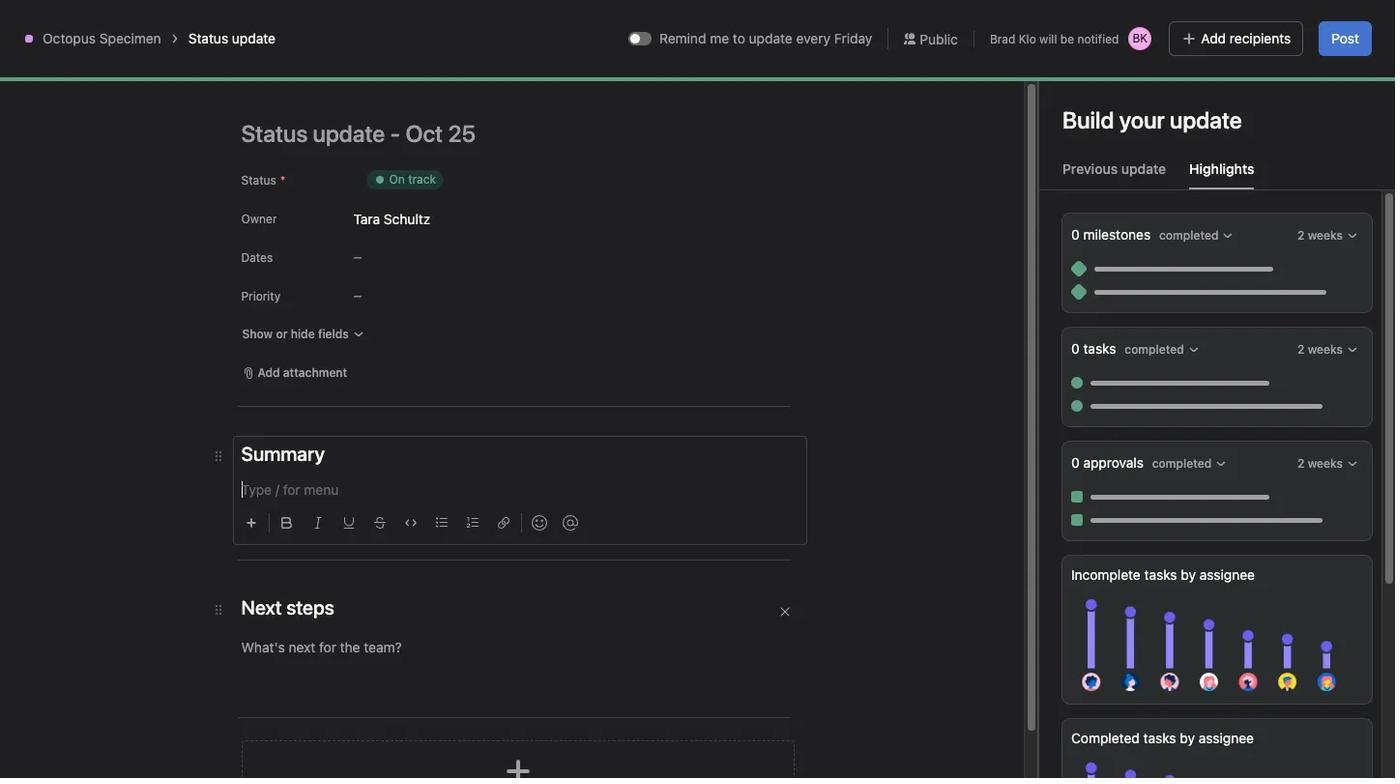 Task type: locate. For each thing, give the bounding box(es) containing it.
1 vertical spatial completed button
[[1121, 337, 1205, 364]]

0 horizontal spatial status
[[188, 30, 228, 46]]

completed right 0 tasks
[[1125, 342, 1185, 357]]

show or hide fields
[[242, 327, 349, 341]]

0 vertical spatial status
[[188, 30, 228, 46]]

1 0 from the top
[[1072, 226, 1080, 243]]

0 approvals
[[1072, 455, 1148, 471]]

emoji image
[[532, 516, 547, 531]]

24 for 24 days left
[[1028, 22, 1042, 37]]

24 left 'days'
[[1028, 22, 1042, 37]]

tasks
[[1084, 341, 1117, 357], [1145, 567, 1178, 583], [1144, 731, 1177, 747]]

status left *
[[241, 173, 276, 188]]

2 weeks
[[1298, 228, 1344, 243], [1298, 342, 1344, 357], [1298, 457, 1344, 471]]

2 weeks button for milestones
[[1293, 223, 1364, 250]]

attachment
[[283, 366, 347, 380]]

tasks right completed
[[1144, 731, 1177, 747]]

left
[[1074, 22, 1092, 37]]

None text field
[[81, 65, 257, 100]]

2 — from the top
[[354, 290, 362, 302]]

3 2 from the top
[[1298, 457, 1305, 471]]

0
[[1072, 226, 1080, 243], [1072, 341, 1080, 357], [1072, 455, 1080, 471]]

0 vertical spatial 2
[[1298, 228, 1305, 243]]

or
[[276, 327, 288, 341]]

1 horizontal spatial 24
[[1028, 22, 1042, 37]]

Section title text field
[[241, 441, 325, 468]]

2 vertical spatial weeks
[[1309, 457, 1344, 471]]

add for add recipients
[[1202, 30, 1227, 46]]

2 weeks from the top
[[1309, 342, 1344, 357]]

0 vertical spatial by
[[1182, 567, 1197, 583]]

add inside popup button
[[258, 366, 280, 380]]

2 2 weeks button from the top
[[1293, 337, 1364, 364]]

3 weeks from the top
[[1309, 457, 1344, 471]]

0 for 0 milestones
[[1072, 226, 1080, 243]]

1 vertical spatial completed
[[1125, 342, 1185, 357]]

2 vertical spatial 2 weeks
[[1298, 457, 1344, 471]]

1 vertical spatial 24
[[315, 417, 333, 434]]

2 vertical spatial 2 weeks button
[[1293, 451, 1364, 478]]

friday
[[835, 30, 873, 46]]

2 2 weeks from the top
[[1298, 342, 1344, 357]]

up
[[352, 634, 366, 648]]

— up show or hide fields dropdown button
[[354, 290, 362, 302]]

1 vertical spatial 2 weeks
[[1298, 342, 1344, 357]]

24
[[1028, 22, 1042, 37], [315, 417, 333, 434]]

board
[[203, 121, 241, 137]]

weeks for tasks
[[1309, 342, 1344, 357]]

1 horizontal spatial update
[[749, 30, 793, 46]]

toolbar
[[238, 501, 806, 537]]

1 vertical spatial weeks
[[1309, 342, 1344, 357]]

task
[[779, 559, 803, 574]]

2 weeks for approvals
[[1298, 457, 1344, 471]]

completed for 0 milestones
[[1160, 228, 1219, 243]]

tasks right incomplete
[[1145, 567, 1178, 583]]

rocket image
[[35, 71, 58, 94]]

completed button
[[1155, 223, 1240, 250], [1121, 337, 1205, 364], [1148, 451, 1233, 478]]

0 vertical spatial —
[[354, 252, 362, 263]]

weeks for approvals
[[1309, 457, 1344, 471]]

tab list
[[1040, 159, 1396, 191]]

2 vertical spatial 2
[[1298, 457, 1305, 471]]

2 weeks button for tasks
[[1293, 337, 1364, 364]]

completed up 1
[[1153, 457, 1212, 471]]

info
[[1303, 15, 1323, 30]]

list box
[[470, 8, 934, 39]]

3 0 from the top
[[1072, 455, 1080, 471]]

31
[[315, 598, 331, 615]]

completed for 0 approvals
[[1153, 457, 1212, 471]]

show
[[242, 327, 273, 341]]

build
[[1063, 106, 1115, 134]]

status right 'specimen' in the left of the page
[[188, 30, 228, 46]]

1 horizontal spatial status
[[241, 173, 276, 188]]

2 2 from the top
[[1298, 342, 1305, 357]]

0 horizontal spatial update
[[232, 30, 276, 46]]

timeline link
[[384, 119, 453, 140]]

0 vertical spatial 24
[[1028, 22, 1042, 37]]

27
[[1090, 417, 1108, 434]]

tasks up 27
[[1084, 341, 1117, 357]]

add task
[[753, 559, 803, 574]]

remind me to update every friday
[[660, 30, 873, 46]]

bold image
[[281, 518, 293, 529]]

update for status update
[[232, 30, 276, 46]]

1 2 weeks button from the top
[[1293, 223, 1364, 250]]

*
[[280, 173, 286, 188]]

strikethrough image
[[374, 518, 386, 529]]

tasks for incomplete
[[1145, 567, 1178, 583]]

2 vertical spatial tasks
[[1144, 731, 1177, 747]]

weeks
[[1309, 228, 1344, 243], [1309, 342, 1344, 357], [1309, 457, 1344, 471]]

brad klo will be notified
[[991, 31, 1120, 46]]

to
[[733, 30, 746, 46]]

code image
[[405, 518, 416, 529]]

25
[[577, 417, 595, 434]]

by right completed
[[1181, 731, 1196, 747]]

by for incomplete
[[1182, 567, 1197, 583]]

1 vertical spatial —
[[354, 290, 362, 302]]

1 vertical spatial 0
[[1072, 341, 1080, 357]]

status
[[188, 30, 228, 46], [241, 173, 276, 188]]

0 vertical spatial weeks
[[1309, 228, 1344, 243]]

2 weeks button
[[1293, 223, 1364, 250], [1293, 337, 1364, 364], [1293, 451, 1364, 478]]

1 weeks from the top
[[1309, 228, 1344, 243]]

completed button for 0 tasks
[[1121, 337, 1205, 364]]

— down the tara
[[354, 252, 362, 263]]

2 0 from the top
[[1072, 341, 1080, 357]]

completed right milestones
[[1160, 228, 1219, 243]]

add
[[1242, 15, 1264, 30], [1202, 30, 1227, 46], [258, 366, 280, 380], [753, 559, 776, 574]]

0 vertical spatial tasks
[[1084, 341, 1117, 357]]

report
[[369, 634, 402, 648]]

insert an object image
[[245, 518, 257, 529]]

24 up section title text field
[[315, 417, 333, 434]]

fields
[[318, 327, 349, 341]]

2 vertical spatial completed button
[[1148, 451, 1233, 478]]

status update
[[188, 30, 276, 46]]

2 vertical spatial 0
[[1072, 455, 1080, 471]]

completed button for 0 milestones
[[1155, 223, 1240, 250]]

1 vertical spatial tasks
[[1145, 567, 1178, 583]]

add for add billing info
[[1242, 15, 1264, 30]]

0 vertical spatial 2 weeks
[[1298, 228, 1344, 243]]

1 vertical spatial 2
[[1298, 342, 1305, 357]]

by down 1
[[1182, 567, 1197, 583]]

1 2 from the top
[[1298, 228, 1305, 243]]

update up board
[[232, 30, 276, 46]]

0 horizontal spatial 24
[[315, 417, 333, 434]]

—
[[354, 252, 362, 263], [354, 290, 362, 302]]

— inside 'popup button'
[[354, 290, 362, 302]]

update right 'to'
[[749, 30, 793, 46]]

1 2 weeks from the top
[[1298, 228, 1344, 243]]

add attachment
[[258, 366, 347, 380]]

2 vertical spatial completed
[[1153, 457, 1212, 471]]

0 vertical spatial 2 weeks button
[[1293, 223, 1364, 250]]

add inside "button"
[[1242, 15, 1264, 30]]

3 2 weeks from the top
[[1298, 457, 1344, 471]]

trial?
[[1186, 15, 1213, 30]]

0 for 0 approvals
[[1072, 455, 1080, 471]]

october
[[288, 157, 357, 179]]

assignee for completed tasks by assignee
[[1199, 731, 1255, 747]]

21
[[1351, 236, 1367, 253]]

1 vertical spatial status
[[241, 173, 276, 188]]

0 vertical spatial completed
[[1160, 228, 1219, 243]]

0 vertical spatial assignee
[[1200, 567, 1256, 583]]

your update
[[1120, 106, 1243, 134]]

by
[[1182, 567, 1197, 583], [1181, 731, 1196, 747]]

update down build your update
[[1122, 161, 1167, 177]]

1
[[1184, 491, 1189, 506]]

0 vertical spatial completed button
[[1155, 223, 1240, 250]]

completed for 0 tasks
[[1125, 342, 1185, 357]]

completed
[[1072, 731, 1140, 747]]

numbered list image
[[467, 518, 478, 529]]

add report section image
[[503, 757, 534, 779]]

3 2 weeks button from the top
[[1293, 451, 1364, 478]]

1 vertical spatial 2 weeks button
[[1293, 337, 1364, 364]]

3
[[1090, 598, 1099, 615]]

20
[[1090, 236, 1109, 253]]

update
[[232, 30, 276, 46], [749, 30, 793, 46], [1122, 161, 1167, 177]]

0 vertical spatial 0
[[1072, 226, 1080, 243]]

specimen
[[99, 30, 161, 46]]

calendar
[[280, 121, 337, 137]]

1 vertical spatial assignee
[[1199, 731, 1255, 747]]

post button
[[1320, 21, 1373, 56]]

2 horizontal spatial update
[[1122, 161, 1167, 177]]

tara schultz
[[354, 210, 431, 227]]

priority
[[241, 289, 281, 304]]

on track
[[389, 172, 436, 187]]

tara
[[354, 210, 380, 227]]

1 vertical spatial by
[[1181, 731, 1196, 747]]



Task type: vqa. For each thing, say whether or not it's contained in the screenshot.
recipients
yes



Task type: describe. For each thing, give the bounding box(es) containing it.
be
[[1061, 31, 1075, 46]]

my
[[1167, 15, 1183, 30]]

add task button
[[729, 553, 811, 580]]

assignee for incomplete tasks by assignee
[[1200, 567, 1256, 583]]

build your update
[[1063, 106, 1243, 134]]

by for completed
[[1181, 731, 1196, 747]]

add for add attachment
[[258, 366, 280, 380]]

bulleted list image
[[436, 518, 447, 529]]

calendar link
[[264, 119, 337, 140]]

on track button
[[354, 163, 457, 197]]

completed tasks by assignee
[[1072, 731, 1255, 747]]

tasks for completed
[[1144, 731, 1177, 747]]

0 tasks
[[1072, 341, 1121, 357]]

brad
[[991, 31, 1016, 46]]

leftcount image
[[1193, 493, 1205, 505]]

2 for 0 milestones
[[1298, 228, 1305, 243]]

tab list containing previous update
[[1040, 159, 1396, 191]]

incomplete tasks by assignee
[[1072, 567, 1256, 583]]

write
[[319, 634, 348, 648]]

will
[[1040, 31, 1058, 46]]

— button
[[354, 279, 393, 313]]

24 days left
[[1028, 22, 1092, 37]]

approvals
[[1084, 455, 1144, 471]]

2023
[[362, 157, 407, 179]]

bk
[[1133, 31, 1149, 45]]

post
[[1332, 30, 1360, 46]]

highlights
[[1190, 161, 1255, 177]]

remind me to update every friday switch
[[629, 32, 652, 45]]

in
[[1154, 15, 1164, 30]]

status for status update
[[188, 30, 228, 46]]

add to starred image
[[293, 74, 309, 90]]

on
[[389, 172, 405, 187]]

0 milestones
[[1072, 226, 1155, 243]]

me
[[710, 30, 730, 46]]

hide
[[291, 327, 315, 341]]

every
[[797, 30, 831, 46]]

billing
[[1267, 15, 1300, 30]]

what's in my trial? button
[[1104, 10, 1222, 37]]

track
[[408, 172, 436, 187]]

tasks for 0
[[1084, 341, 1117, 357]]

show or hide fields button
[[234, 321, 373, 348]]

add billing info
[[1242, 15, 1323, 30]]

study
[[1148, 491, 1180, 506]]

2 weeks for tasks
[[1298, 342, 1344, 357]]

timeline
[[399, 121, 453, 137]]

octopus specimen
[[43, 30, 161, 46]]

notified
[[1078, 31, 1120, 46]]

previous update
[[1063, 161, 1167, 177]]

1 — from the top
[[354, 252, 362, 263]]

octopus
[[43, 30, 96, 46]]

next month image
[[259, 161, 274, 176]]

weeks for milestones
[[1309, 228, 1344, 243]]

update for previous update
[[1122, 161, 1167, 177]]

previous month image
[[228, 161, 243, 176]]

octopus specimen link
[[43, 30, 161, 46]]

schultz
[[384, 210, 431, 227]]

remove section image
[[779, 607, 791, 618]]

add attachment button
[[234, 360, 356, 387]]

add recipients
[[1202, 30, 1292, 46]]

dates
[[241, 251, 273, 265]]

status for status *
[[241, 173, 276, 188]]

italics image
[[312, 518, 324, 529]]

what's
[[1112, 15, 1151, 30]]

remind
[[660, 30, 707, 46]]

2 for 0 tasks
[[1298, 342, 1305, 357]]

2 weeks button for approvals
[[1293, 451, 1364, 478]]

october 2023
[[288, 157, 407, 179]]

Section title text field
[[241, 595, 334, 622]]

add for add task
[[753, 559, 776, 574]]

24 for 24
[[315, 417, 333, 434]]

days
[[1045, 22, 1071, 37]]

milestones
[[1084, 226, 1151, 243]]

link image
[[498, 518, 509, 529]]

0 for 0 tasks
[[1072, 341, 1080, 357]]

what's in my trial?
[[1112, 15, 1213, 30]]

add recipients button
[[1170, 21, 1304, 56]]

owner
[[241, 212, 277, 226]]

add billing info button
[[1233, 10, 1332, 37]]

Title of update text field
[[241, 112, 822, 155]]

klo
[[1019, 31, 1037, 46]]

underline image
[[343, 518, 355, 529]]

bk button
[[1120, 25, 1154, 52]]

write up report
[[319, 634, 402, 648]]

2 for 0 approvals
[[1298, 457, 1305, 471]]

incomplete
[[1072, 567, 1141, 583]]

board link
[[187, 119, 241, 140]]

at mention image
[[563, 516, 578, 531]]

antartica
[[1095, 491, 1145, 506]]

status *
[[241, 173, 286, 188]]

antartica study
[[1095, 491, 1180, 506]]

recipients
[[1230, 30, 1292, 46]]

2 weeks for milestones
[[1298, 228, 1344, 243]]

public
[[920, 30, 959, 47]]

28
[[1350, 417, 1369, 434]]

completed button for 0 approvals
[[1148, 451, 1233, 478]]

previous
[[1063, 161, 1118, 177]]



